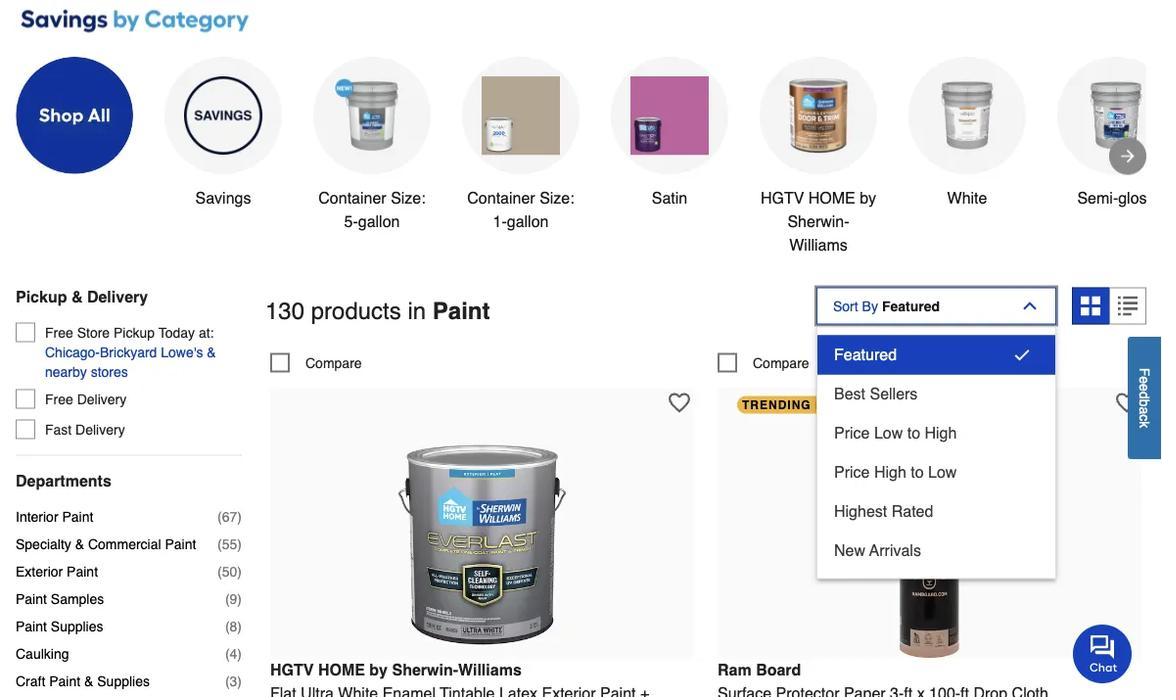 Task type: locate. For each thing, give the bounding box(es) containing it.
container size: 1-gallon
[[468, 188, 575, 230]]

( up 50
[[218, 536, 222, 552]]

0 horizontal spatial hgtv
[[270, 661, 314, 679]]

compare down "products" in the left top of the page
[[306, 355, 362, 371]]

container up 1-
[[468, 188, 536, 206]]

) up 50
[[237, 536, 242, 552]]

williams inside hgtv home by sherwin- williams
[[790, 235, 848, 253]]

price
[[835, 424, 870, 442], [835, 463, 870, 482]]

container inside container size: 1-gallon
[[468, 188, 536, 206]]

1 vertical spatial by
[[370, 661, 388, 679]]

savings paint color family white image
[[929, 76, 1007, 154]]

ram
[[718, 661, 752, 679]]

white
[[948, 188, 988, 206]]

paint
[[433, 298, 490, 325], [62, 509, 93, 525], [165, 536, 196, 552], [67, 564, 98, 579], [16, 591, 47, 607], [16, 619, 47, 634], [49, 674, 80, 689]]

gallon inside container size: 5-gallon
[[358, 212, 400, 230]]

1 compare from the left
[[306, 355, 362, 371]]

hgtv home by sherwin-williams link
[[270, 661, 695, 698]]

1 size: from the left
[[391, 188, 426, 206]]

0 horizontal spatial container
[[319, 188, 387, 206]]

1 vertical spatial to
[[911, 463, 924, 482]]

by inside hgtv home by sherwin- williams
[[860, 188, 877, 206]]

container inside container size: 5-gallon
[[319, 188, 387, 206]]

sherwin- inside hgtv home by sherwin- williams
[[788, 212, 850, 230]]

price high to low
[[835, 463, 958, 482]]

0 horizontal spatial high
[[875, 463, 907, 482]]

size: down savings container size 1-gallon 'image'
[[540, 188, 575, 206]]

now
[[816, 398, 848, 412]]

0 vertical spatial free
[[45, 325, 73, 340]]

1 gallon from the left
[[358, 212, 400, 230]]

williams inside hgtv home by sherwin-williams link
[[458, 661, 522, 679]]

delivery
[[87, 288, 148, 306], [77, 391, 127, 407], [76, 422, 125, 437]]

1 vertical spatial supplies
[[97, 674, 150, 689]]

5 ) from the top
[[237, 619, 242, 634]]

at:
[[199, 325, 214, 340]]

hgtv down 'savings brand hgtv home by sherwin-williams' "image"
[[761, 188, 805, 206]]

) down 4
[[237, 674, 242, 689]]

) for ( 55 )
[[237, 536, 242, 552]]

&
[[71, 288, 83, 306], [207, 344, 216, 360], [75, 536, 84, 552], [84, 674, 93, 689]]

brickyard
[[100, 344, 157, 360]]

arrivals
[[870, 542, 922, 560]]

2 ) from the top
[[237, 536, 242, 552]]

to for high
[[911, 463, 924, 482]]

pickup up chicago-
[[16, 288, 67, 306]]

0 horizontal spatial compare
[[306, 355, 362, 371]]

supplies down samples
[[51, 619, 103, 634]]

high inside price low to high button
[[925, 424, 958, 442]]

free
[[45, 325, 73, 340], [45, 391, 73, 407]]

1 horizontal spatial low
[[929, 463, 958, 482]]

( 55 )
[[218, 536, 242, 552]]

high
[[925, 424, 958, 442], [875, 463, 907, 482]]

low
[[875, 424, 903, 442], [929, 463, 958, 482]]

compare up "trending"
[[753, 355, 810, 371]]

& right craft
[[84, 674, 93, 689]]

1 vertical spatial williams
[[458, 661, 522, 679]]

) up 55
[[237, 509, 242, 525]]

& up store
[[71, 288, 83, 306]]

specialty & commercial paint
[[16, 536, 196, 552]]

highest rated button
[[818, 492, 1056, 531]]

price for price high to low
[[835, 463, 870, 482]]

1 price from the top
[[835, 424, 870, 442]]

2 vertical spatial delivery
[[76, 422, 125, 437]]

compare inside 5002292755 element
[[753, 355, 810, 371]]

high inside price high to low button
[[875, 463, 907, 482]]

e up b
[[1138, 384, 1154, 392]]

) up the "( 8 )"
[[237, 591, 242, 607]]

supplies down paint supplies
[[97, 674, 150, 689]]

& down the at: on the top left
[[207, 344, 216, 360]]

home for hgtv home by sherwin- williams
[[809, 188, 856, 206]]

to inside button
[[911, 463, 924, 482]]

supplies
[[51, 619, 103, 634], [97, 674, 150, 689]]

container size: 5-gallon
[[319, 188, 426, 230]]

to up rated
[[911, 463, 924, 482]]

free for free store pickup today at:
[[45, 325, 73, 340]]

high down price low to high
[[875, 463, 907, 482]]

size: inside container size: 5-gallon
[[391, 188, 426, 206]]

savings sheen satin image
[[631, 76, 709, 154]]

1 vertical spatial pickup
[[114, 325, 155, 340]]

2 container from the left
[[468, 188, 536, 206]]

4 ) from the top
[[237, 591, 242, 607]]

( for 55
[[218, 536, 222, 552]]

paint right in
[[433, 298, 490, 325]]

0 vertical spatial williams
[[790, 235, 848, 253]]

2 free from the top
[[45, 391, 73, 407]]

3 ) from the top
[[237, 564, 242, 579]]

delivery down stores at the bottom of page
[[77, 391, 127, 407]]

low down sellers
[[875, 424, 903, 442]]

(
[[218, 509, 222, 525], [218, 536, 222, 552], [218, 564, 222, 579], [225, 591, 230, 607], [225, 619, 230, 634], [225, 646, 230, 662], [225, 674, 230, 689]]

fast delivery
[[45, 422, 125, 437]]

paint up caulking
[[16, 619, 47, 634]]

savings
[[195, 188, 251, 206]]

130 products in paint
[[265, 298, 490, 325]]

free store pickup today at:
[[45, 325, 214, 340]]

( up 55
[[218, 509, 222, 525]]

compare
[[306, 355, 362, 371], [753, 355, 810, 371]]

1 container from the left
[[319, 188, 387, 206]]

) for ( 67 )
[[237, 509, 242, 525]]

1 vertical spatial price
[[835, 463, 870, 482]]

2 price from the top
[[835, 463, 870, 482]]

e
[[1138, 376, 1154, 384], [1138, 384, 1154, 392]]

to
[[908, 424, 921, 442], [911, 463, 924, 482]]

6 ) from the top
[[237, 646, 242, 662]]

1 horizontal spatial home
[[809, 188, 856, 206]]

( down the ( 50 )
[[225, 591, 230, 607]]

hgtv home by sherwin- williams button
[[760, 56, 878, 256]]

size: for container size: 5-gallon
[[391, 188, 426, 206]]

chicago-brickyard lowe's & nearby stores
[[45, 344, 216, 380]]

delivery for fast delivery
[[76, 422, 125, 437]]

hgtv
[[761, 188, 805, 206], [270, 661, 314, 679]]

gallon inside container size: 1-gallon
[[507, 212, 549, 230]]

1 vertical spatial delivery
[[77, 391, 127, 407]]

williams
[[790, 235, 848, 253], [458, 661, 522, 679]]

container for 1-
[[468, 188, 536, 206]]

) up ( 9 )
[[237, 564, 242, 579]]

( down 55
[[218, 564, 222, 579]]

home inside hgtv home by sherwin- williams
[[809, 188, 856, 206]]

( for 4
[[225, 646, 230, 662]]

sherwin-
[[788, 212, 850, 230], [392, 661, 458, 679]]

0 vertical spatial sherwin-
[[788, 212, 850, 230]]

hgtv home by sherwin-williams flat ultra white enamel tintable latex exterior paint + primer (1-gallon) image
[[369, 431, 596, 659]]

1 ) from the top
[[237, 509, 242, 525]]

( for 67
[[218, 509, 222, 525]]

0 horizontal spatial sherwin-
[[392, 661, 458, 679]]

hgtv right ( 3 )
[[270, 661, 314, 679]]

low down price low to high button
[[929, 463, 958, 482]]

grid view image
[[1082, 296, 1101, 316]]

today
[[159, 325, 195, 340]]

delivery for free delivery
[[77, 391, 127, 407]]

( up 4
[[225, 619, 230, 634]]

0 horizontal spatial home
[[318, 661, 365, 679]]

gallon
[[358, 212, 400, 230], [507, 212, 549, 230]]

2 compare from the left
[[753, 355, 810, 371]]

best sellers
[[835, 385, 918, 403]]

delivery down free delivery
[[76, 422, 125, 437]]

1 vertical spatial low
[[929, 463, 958, 482]]

1 horizontal spatial by
[[860, 188, 877, 206]]

to up price high to low
[[908, 424, 921, 442]]

1 horizontal spatial compare
[[753, 355, 810, 371]]

1 horizontal spatial size:
[[540, 188, 575, 206]]

1 free from the top
[[45, 325, 73, 340]]

) up '( 4 )'
[[237, 619, 242, 634]]

container for 5-
[[319, 188, 387, 206]]

delivery up free store pickup today at:
[[87, 288, 148, 306]]

price down now
[[835, 424, 870, 442]]

compare for 5002292755 element
[[753, 355, 810, 371]]

price up highest
[[835, 463, 870, 482]]

0 horizontal spatial gallon
[[358, 212, 400, 230]]

price low to high
[[835, 424, 958, 442]]

savings container size 5-gallon image
[[333, 76, 411, 154]]

d
[[1138, 391, 1154, 399]]

free down the nearby
[[45, 391, 73, 407]]

1 horizontal spatial gallon
[[507, 212, 549, 230]]

0 horizontal spatial by
[[370, 661, 388, 679]]

interior
[[16, 509, 58, 525]]

0 vertical spatial supplies
[[51, 619, 103, 634]]

( 50 )
[[218, 564, 242, 579]]

0 vertical spatial by
[[860, 188, 877, 206]]

hgtv inside hgtv home by sherwin- williams
[[761, 188, 805, 206]]

0 vertical spatial price
[[835, 424, 870, 442]]

0 vertical spatial hgtv
[[761, 188, 805, 206]]

) down 8
[[237, 646, 242, 662]]

( down 8
[[225, 646, 230, 662]]

savings sheen semi-gloss image
[[1078, 76, 1156, 154]]

size: inside container size: 1-gallon
[[540, 188, 575, 206]]

8
[[230, 619, 237, 634]]

savings brand hgtv home by sherwin-williams image
[[780, 76, 858, 154]]

a
[[1138, 407, 1154, 414]]

e up d
[[1138, 376, 1154, 384]]

high down best sellers button
[[925, 424, 958, 442]]

price high to low button
[[818, 453, 1056, 492]]

free up chicago-
[[45, 325, 73, 340]]

)
[[237, 509, 242, 525], [237, 536, 242, 552], [237, 564, 242, 579], [237, 591, 242, 607], [237, 619, 242, 634], [237, 646, 242, 662], [237, 674, 242, 689]]

9
[[230, 591, 237, 607]]

1 horizontal spatial pickup
[[114, 325, 155, 340]]

size: down savings container size 5-gallon image at the left top
[[391, 188, 426, 206]]

pickup up brickyard
[[114, 325, 155, 340]]

2 gallon from the left
[[507, 212, 549, 230]]

0 vertical spatial high
[[925, 424, 958, 442]]

compare inside 5005916541 element
[[306, 355, 362, 371]]

1 e from the top
[[1138, 376, 1154, 384]]

2 size: from the left
[[540, 188, 575, 206]]

departments
[[16, 472, 111, 490]]

0 vertical spatial to
[[908, 424, 921, 442]]

1 vertical spatial free
[[45, 391, 73, 407]]

gallon for 5-
[[358, 212, 400, 230]]

1 horizontal spatial hgtv
[[761, 188, 805, 206]]

5-
[[344, 212, 358, 230]]

0 horizontal spatial size:
[[391, 188, 426, 206]]

checkmark image
[[1013, 345, 1033, 365]]

0 horizontal spatial williams
[[458, 661, 522, 679]]

to inside button
[[908, 424, 921, 442]]

1 vertical spatial high
[[875, 463, 907, 482]]

semi-gloss
[[1078, 188, 1156, 206]]

sherwin- for hgtv home by sherwin-williams
[[392, 661, 458, 679]]

list view image
[[1119, 296, 1138, 316]]

0 horizontal spatial low
[[875, 424, 903, 442]]

1 vertical spatial sherwin-
[[392, 661, 458, 679]]

0 vertical spatial home
[[809, 188, 856, 206]]

price inside button
[[835, 424, 870, 442]]

1 vertical spatial home
[[318, 661, 365, 679]]

craft
[[16, 674, 45, 689]]

) for ( 50 )
[[237, 564, 242, 579]]

1 horizontal spatial williams
[[790, 235, 848, 253]]

container
[[319, 188, 387, 206], [468, 188, 536, 206]]

1 horizontal spatial sherwin-
[[788, 212, 850, 230]]

pickup
[[16, 288, 67, 306], [114, 325, 155, 340]]

4
[[230, 646, 237, 662]]

compare for 5005916541 element
[[306, 355, 362, 371]]

price inside button
[[835, 463, 870, 482]]

savings container size 1-gallon image
[[482, 76, 560, 154]]

0 vertical spatial pickup
[[16, 288, 67, 306]]

1 vertical spatial hgtv
[[270, 661, 314, 679]]

gallon for 1-
[[507, 212, 549, 230]]

container up 5-
[[319, 188, 387, 206]]

hgtv for hgtv home by sherwin-williams
[[270, 661, 314, 679]]

best
[[835, 385, 866, 403]]

1 horizontal spatial high
[[925, 424, 958, 442]]

7 ) from the top
[[237, 674, 242, 689]]

1 horizontal spatial container
[[468, 188, 536, 206]]

( down 4
[[225, 674, 230, 689]]

0 vertical spatial low
[[875, 424, 903, 442]]



Task type: describe. For each thing, give the bounding box(es) containing it.
arrow right image
[[1119, 146, 1138, 166]]

williams for hgtv home by sherwin- williams
[[790, 235, 848, 253]]

low inside button
[[875, 424, 903, 442]]

paint down exterior
[[16, 591, 47, 607]]

) for ( 4 )
[[237, 646, 242, 662]]

gloss
[[1119, 188, 1156, 206]]

sherwin- for hgtv home by sherwin- williams
[[788, 212, 850, 230]]

paint up samples
[[67, 564, 98, 579]]

store
[[77, 325, 110, 340]]

caulking
[[16, 646, 69, 662]]

f e e d b a c k
[[1138, 368, 1154, 428]]

in
[[408, 298, 426, 325]]

craft paint & supplies
[[16, 674, 150, 689]]

130
[[265, 298, 305, 325]]

) for ( 9 )
[[237, 591, 242, 607]]

free delivery
[[45, 391, 127, 407]]

5002292755 element
[[718, 353, 810, 373]]

by for hgtv home by sherwin- williams
[[860, 188, 877, 206]]

trending
[[743, 398, 812, 412]]

lowe's
[[161, 344, 203, 360]]

( for 50
[[218, 564, 222, 579]]

paint supplies
[[16, 619, 103, 634]]

( 8 )
[[225, 619, 242, 634]]

specialty
[[16, 536, 71, 552]]

size: for container size: 1-gallon
[[540, 188, 575, 206]]

paint right craft
[[49, 674, 80, 689]]

chicago-brickyard lowe's & nearby stores button
[[45, 342, 242, 382]]

new
[[835, 542, 866, 560]]

white button
[[909, 56, 1027, 209]]

container size: 1-gallon button
[[462, 56, 580, 233]]

heart outline image
[[669, 392, 691, 414]]

( for 3
[[225, 674, 230, 689]]

rated
[[892, 503, 934, 521]]

chicago-
[[45, 344, 100, 360]]

pickup & delivery
[[16, 288, 148, 306]]

( for 9
[[225, 591, 230, 607]]

k
[[1138, 421, 1154, 428]]

board
[[756, 661, 802, 679]]

c
[[1138, 414, 1154, 421]]

( 3 )
[[225, 674, 242, 689]]

exterior paint
[[16, 564, 98, 579]]

0 vertical spatial delivery
[[87, 288, 148, 306]]

semi-
[[1078, 188, 1119, 206]]

2 e from the top
[[1138, 384, 1154, 392]]

exterior
[[16, 564, 63, 579]]

chat invite button image
[[1074, 624, 1133, 684]]

low inside button
[[929, 463, 958, 482]]

ram board
[[718, 661, 802, 679]]

new arrivals button
[[818, 531, 1056, 571]]

savings button
[[165, 56, 282, 209]]

commercial
[[88, 536, 161, 552]]

paint left ( 55 )
[[165, 536, 196, 552]]

new arrivals
[[835, 542, 922, 560]]

departments element
[[16, 472, 242, 491]]

paint down departments
[[62, 509, 93, 525]]

paint samples
[[16, 591, 104, 607]]

container size: 5-gallon button
[[313, 56, 431, 233]]

highest
[[835, 503, 888, 521]]

by for hgtv home by sherwin-williams
[[370, 661, 388, 679]]

( 67 )
[[218, 509, 242, 525]]

products
[[311, 298, 401, 325]]

( for 8
[[225, 619, 230, 634]]

to for low
[[908, 424, 921, 442]]

price for price low to high
[[835, 424, 870, 442]]

) for ( 3 )
[[237, 674, 242, 689]]

interior paint
[[16, 509, 93, 525]]

williams for hgtv home by sherwin-williams
[[458, 661, 522, 679]]

1-
[[493, 212, 507, 230]]

f
[[1138, 368, 1154, 376]]

free for free delivery
[[45, 391, 73, 407]]

satin button
[[611, 56, 729, 209]]

hgtv home by sherwin- williams
[[761, 188, 877, 253]]

savings special offers savings image
[[184, 76, 263, 154]]

samples
[[51, 591, 104, 607]]

ram board surface protector paper 3-ft x 100-ft drop cloth image
[[817, 431, 1044, 659]]

5005916541 element
[[270, 353, 362, 373]]

semi-gloss button
[[1058, 56, 1163, 209]]

nearby
[[45, 364, 87, 380]]

67
[[222, 509, 237, 525]]

0 horizontal spatial pickup
[[16, 288, 67, 306]]

fast
[[45, 422, 72, 437]]

home for hgtv home by sherwin-williams
[[318, 661, 365, 679]]

55
[[222, 536, 237, 552]]

heart outline image
[[1117, 392, 1138, 414]]

50
[[222, 564, 237, 579]]

3
[[230, 674, 237, 689]]

f e e d b a c k button
[[1129, 337, 1163, 459]]

hgtv for hgtv home by sherwin- williams
[[761, 188, 805, 206]]

featured button
[[818, 336, 1056, 375]]

hgtv home by sherwin-williams
[[270, 661, 522, 679]]

& up exterior paint
[[75, 536, 84, 552]]

stores
[[91, 364, 128, 380]]

highest rated
[[835, 503, 934, 521]]

sellers
[[870, 385, 918, 403]]

( 4 )
[[225, 646, 242, 662]]

best sellers button
[[818, 375, 1056, 414]]

) for ( 8 )
[[237, 619, 242, 634]]

satin
[[652, 188, 688, 206]]

ram board link
[[718, 661, 1142, 698]]

price low to high button
[[818, 414, 1056, 453]]

trending now
[[743, 398, 848, 412]]

featured
[[835, 346, 897, 364]]

& inside the chicago-brickyard lowe's & nearby stores
[[207, 344, 216, 360]]

( 9 )
[[225, 591, 242, 607]]

b
[[1138, 399, 1154, 407]]



Task type: vqa. For each thing, say whether or not it's contained in the screenshot.
and within LICENSED (WHERE APPLICABLE), INSURED AND BACKGROUND-CHECKED FOR YOUR PEACE OF MIND.
no



